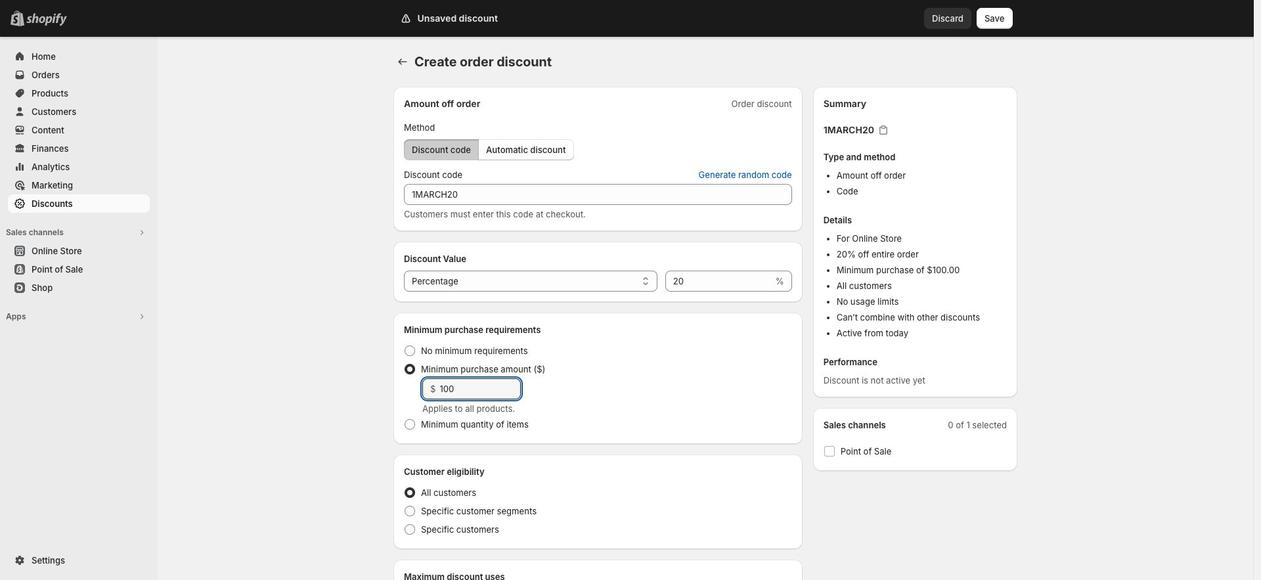Task type: describe. For each thing, give the bounding box(es) containing it.
shopify image
[[26, 13, 67, 26]]



Task type: vqa. For each thing, say whether or not it's contained in the screenshot.
Shopify image
yes



Task type: locate. For each thing, give the bounding box(es) containing it.
0.00 text field
[[440, 378, 521, 399]]

None text field
[[404, 184, 792, 205], [665, 271, 773, 292], [404, 184, 792, 205], [665, 271, 773, 292]]



